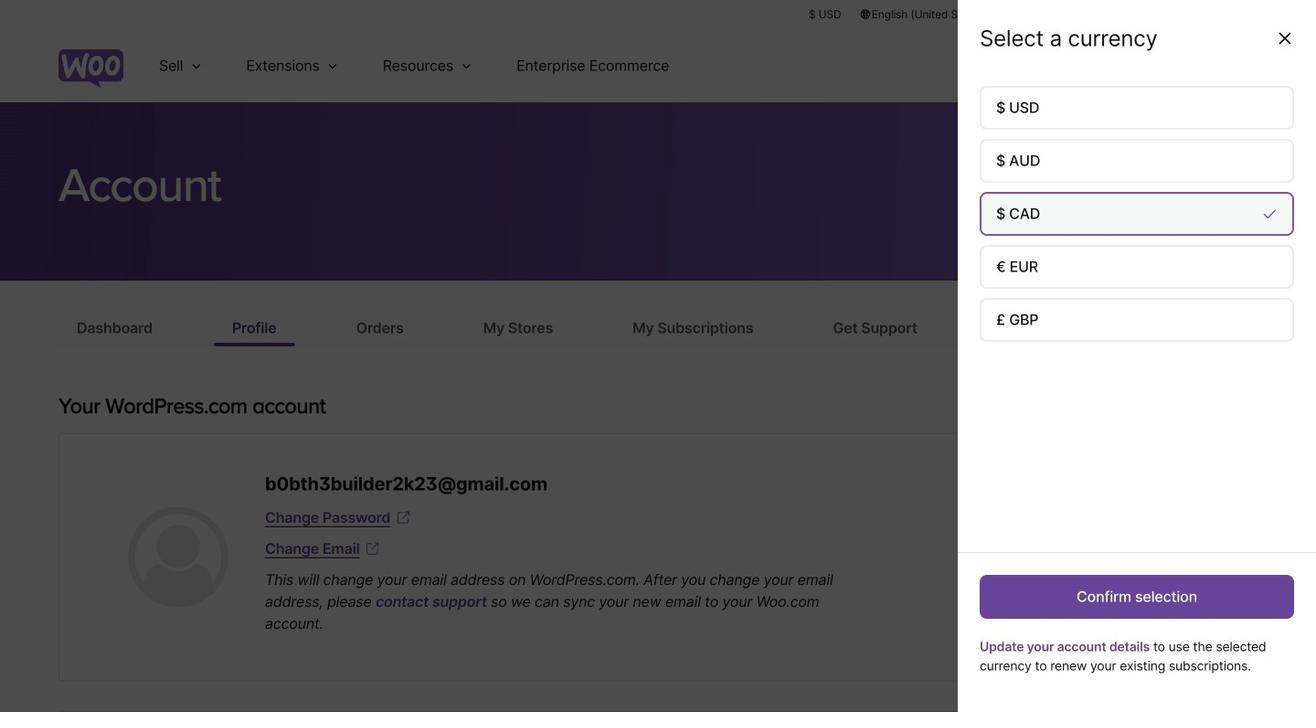 Task type: vqa. For each thing, say whether or not it's contained in the screenshot.
external link image
yes



Task type: describe. For each thing, give the bounding box(es) containing it.
0 horizontal spatial external link image
[[364, 540, 382, 558]]

service navigation menu element
[[1098, 36, 1258, 96]]



Task type: locate. For each thing, give the bounding box(es) containing it.
close selector image
[[1277, 29, 1295, 48]]

external link image
[[394, 509, 413, 527], [364, 540, 382, 558]]

gravatar image image
[[128, 507, 229, 608]]

1 horizontal spatial external link image
[[394, 509, 413, 527]]

open account menu image
[[1229, 51, 1258, 80]]

1 vertical spatial external link image
[[364, 540, 382, 558]]

0 vertical spatial external link image
[[394, 509, 413, 527]]

search image
[[1131, 51, 1160, 80]]



